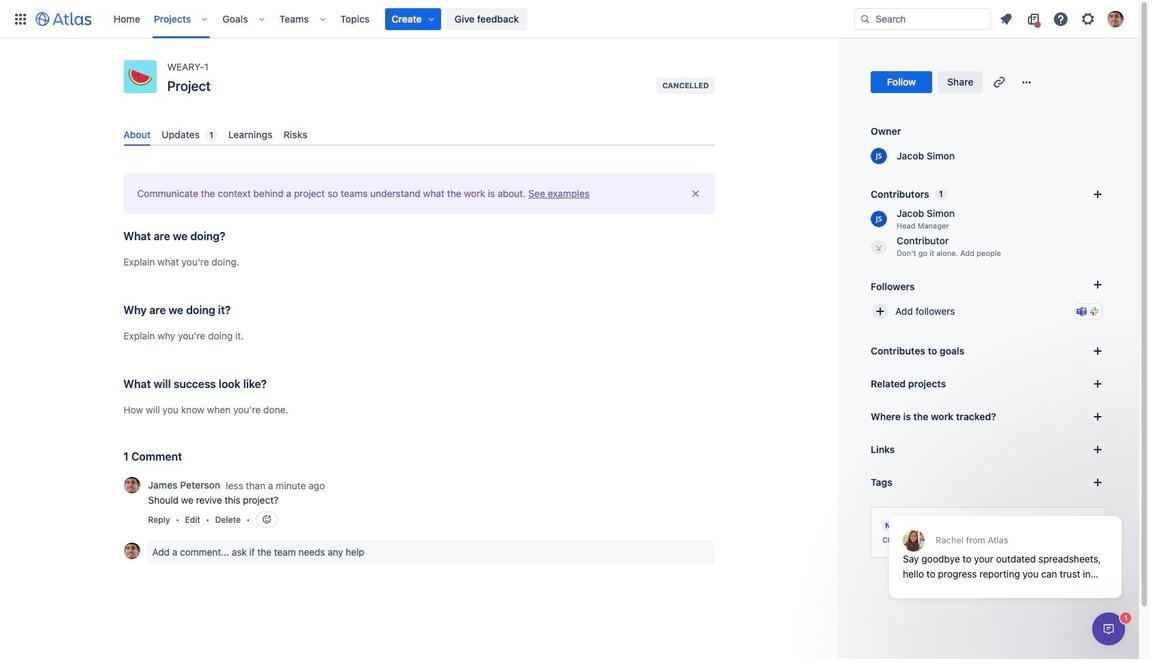 Task type: vqa. For each thing, say whether or not it's contained in the screenshot.
open intercom messenger image
no



Task type: describe. For each thing, give the bounding box(es) containing it.
help image
[[1053, 11, 1070, 27]]

top element
[[8, 0, 855, 38]]

search image
[[860, 13, 871, 24]]

add related project image
[[1090, 376, 1107, 392]]

account image
[[1108, 11, 1124, 27]]

0 vertical spatial dialog
[[883, 483, 1129, 608]]

switch to... image
[[12, 11, 29, 27]]

msteams logo showing  channels are connected to this project image
[[1077, 306, 1088, 317]]

notifications image
[[999, 11, 1015, 27]]

add team or contributors image
[[1090, 186, 1107, 203]]



Task type: locate. For each thing, give the bounding box(es) containing it.
add follower image
[[873, 303, 889, 320]]

add link image
[[1090, 441, 1107, 458]]

tab list
[[118, 123, 720, 146]]

add goals image
[[1090, 343, 1107, 359]]

Search field
[[855, 8, 992, 30]]

add work tracking links image
[[1090, 409, 1107, 425]]

settings image
[[1081, 11, 1097, 27]]

1 vertical spatial dialog
[[1093, 613, 1126, 645]]

None search field
[[855, 8, 992, 30]]

banner
[[0, 0, 1140, 38]]

close banner image
[[690, 188, 701, 199]]

add tag image
[[1090, 474, 1107, 491]]

add reaction image
[[261, 514, 272, 525]]

dialog
[[883, 483, 1129, 608], [1093, 613, 1126, 645]]

add a follower image
[[1090, 276, 1107, 293]]

slack logo showing nan channels are connected to this project image
[[1090, 306, 1101, 317]]



